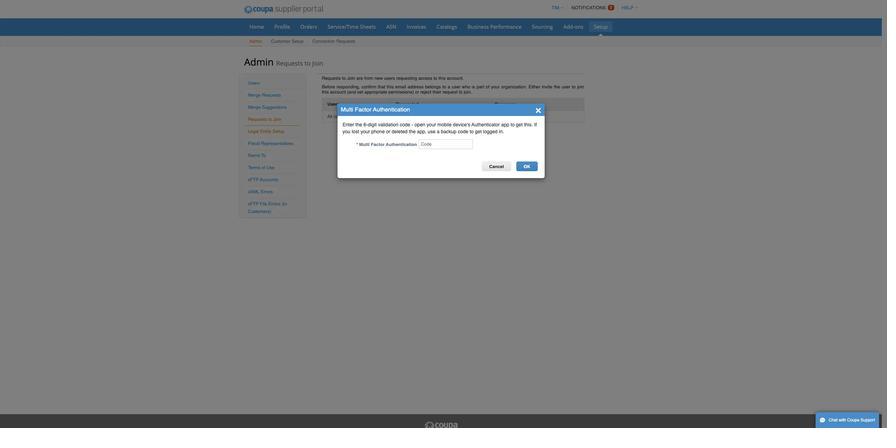 Task type: vqa. For each thing, say whether or not it's contained in the screenshot.
banner
no



Task type: locate. For each thing, give the bounding box(es) containing it.
chat with coupa support button
[[816, 412, 879, 428]]

remit-to link
[[248, 153, 266, 158]]

open up app,
[[415, 122, 425, 127]]

0 horizontal spatial get
[[475, 129, 482, 134]]

0 vertical spatial of
[[486, 84, 490, 89]]

1 horizontal spatial or
[[415, 89, 419, 95]]

add-
[[563, 23, 575, 30]]

1 vertical spatial setup
[[292, 39, 304, 44]]

add-ons link
[[559, 21, 588, 32]]

ok
[[524, 164, 530, 169]]

cancel
[[489, 164, 504, 169]]

1 horizontal spatial code
[[458, 129, 468, 134]]

authentication
[[373, 106, 410, 113], [386, 142, 417, 147]]

requests inside the requests to join are from new users requesting access to this account. before responding, confirm that this email address belongs to a user who is part of your organization. either invite the user to join this account (and set appropriate permissions) or reject their request to join.
[[322, 76, 341, 81]]

requests
[[336, 39, 355, 44], [276, 59, 303, 67], [322, 76, 341, 81], [262, 93, 281, 98], [248, 117, 267, 122]]

0 horizontal spatial or
[[386, 129, 390, 134]]

open right no at the left top
[[353, 114, 363, 119]]

-
[[412, 122, 413, 127]]

2 merge from the top
[[248, 105, 261, 110]]

request
[[443, 89, 458, 95]]

1 vertical spatial the
[[356, 122, 362, 127]]

2 vertical spatial your
[[361, 129, 370, 134]]

requests for connection
[[336, 39, 355, 44]]

sftp file errors (to customers) link
[[248, 201, 287, 214]]

a inside the requests to join are from new users requesting access to this account. before responding, confirm that this email address belongs to a user who is part of your organization. either invite the user to join this account (and set appropriate permissions) or reject their request to join.
[[448, 84, 450, 89]]

6-
[[364, 122, 368, 127]]

of left 'use'
[[262, 165, 265, 170]]

1 vertical spatial of
[[262, 165, 265, 170]]

authentication down deleted at the left of page
[[386, 142, 417, 147]]

fiscal representatives
[[248, 141, 293, 146]]

before
[[322, 84, 335, 89]]

requests for admin
[[276, 59, 303, 67]]

1 vertical spatial get
[[475, 129, 482, 134]]

this up belongs
[[439, 76, 446, 81]]

setup link
[[589, 21, 612, 32]]

join
[[312, 59, 323, 67], [347, 76, 355, 81], [273, 117, 281, 122]]

0 vertical spatial setup
[[594, 23, 608, 30]]

customer
[[271, 39, 291, 44]]

this left the account
[[322, 89, 329, 95]]

admin for admin requests to join
[[244, 55, 274, 68]]

2 horizontal spatial the
[[554, 84, 560, 89]]

join inside admin requests to join
[[312, 59, 323, 67]]

asn
[[386, 23, 396, 30]]

0 horizontal spatial a
[[437, 129, 440, 134]]

profile
[[274, 23, 290, 30]]

1 horizontal spatial open
[[415, 122, 425, 127]]

1 vertical spatial or
[[386, 129, 390, 134]]

chat
[[829, 418, 838, 423]]

2 horizontal spatial this
[[439, 76, 446, 81]]

the right invite
[[554, 84, 560, 89]]

logged
[[483, 129, 498, 134]]

setup right ons
[[594, 23, 608, 30]]

1 vertical spatial errors
[[268, 201, 281, 206]]

1 vertical spatial admin
[[244, 55, 274, 68]]

admin down admin link
[[244, 55, 274, 68]]

join inside the requests to join are from new users requesting access to this account. before responding, confirm that this email address belongs to a user who is part of your organization. either invite the user to join this account (and set appropriate permissions) or reject their request to join.
[[347, 76, 355, 81]]

code left - at top left
[[400, 122, 410, 127]]

2 vertical spatial the
[[409, 129, 416, 134]]

requests for merge
[[262, 93, 281, 98]]

the down - at top left
[[409, 129, 416, 134]]

users up merge requests link
[[248, 80, 260, 86]]

invite
[[542, 84, 552, 89]]

reject
[[420, 89, 431, 95]]

1 horizontal spatial this
[[387, 84, 394, 89]]

0 horizontal spatial open
[[353, 114, 363, 119]]

multi up no at the left top
[[341, 106, 353, 113]]

get
[[516, 122, 523, 127], [475, 129, 482, 134]]

admin link
[[249, 37, 263, 46]]

requests up 'suggestions'
[[262, 93, 281, 98]]

factor
[[355, 106, 372, 113], [371, 142, 385, 147]]

email
[[395, 84, 406, 89]]

admin
[[249, 39, 262, 44], [244, 55, 274, 68]]

0 horizontal spatial coupa supplier portal image
[[239, 1, 328, 18]]

confirm
[[362, 84, 376, 89]]

0 vertical spatial users
[[248, 80, 260, 86]]

get down the authenticator
[[475, 129, 482, 134]]

1 vertical spatial multi
[[359, 142, 370, 147]]

responding,
[[337, 84, 360, 89]]

a right use
[[437, 129, 440, 134]]

sftp
[[248, 177, 259, 182], [248, 201, 259, 206]]

permissions)
[[389, 89, 414, 95]]

this down users on the left top of page
[[387, 84, 394, 89]]

0 horizontal spatial join
[[273, 117, 281, 122]]

authentication up the requests.
[[373, 106, 410, 113]]

errors left (to
[[268, 201, 281, 206]]

× button
[[536, 104, 541, 115]]

1 sftp from the top
[[248, 177, 259, 182]]

multi right "*"
[[359, 142, 370, 147]]

0 vertical spatial open
[[353, 114, 363, 119]]

multi
[[341, 106, 353, 113], [359, 142, 370, 147]]

1 vertical spatial authentication
[[386, 142, 417, 147]]

0 horizontal spatial users
[[248, 80, 260, 86]]

suggestions
[[262, 105, 287, 110]]

sftp accounts link
[[248, 177, 278, 182]]

are
[[357, 76, 363, 81]]

1 horizontal spatial setup
[[292, 39, 304, 44]]

setup
[[594, 23, 608, 30], [292, 39, 304, 44], [273, 129, 284, 134]]

user down account.
[[452, 84, 461, 89]]

0 vertical spatial admin
[[249, 39, 262, 44]]

1 vertical spatial open
[[415, 122, 425, 127]]

1 horizontal spatial your
[[427, 122, 436, 127]]

sftp up customers)
[[248, 201, 259, 206]]

your right the part
[[491, 84, 500, 89]]

0 horizontal spatial this
[[322, 89, 329, 95]]

0 vertical spatial join
[[577, 84, 584, 89]]

Code text field
[[419, 139, 473, 149]]

0 vertical spatial merge
[[248, 93, 261, 98]]

ok button
[[516, 162, 538, 171]]

0 vertical spatial errors
[[261, 189, 273, 194]]

merge down "users" link
[[248, 93, 261, 98]]

*
[[356, 142, 358, 147]]

factor down the phone
[[371, 142, 385, 147]]

of inside the requests to join are from new users requesting access to this account. before responding, confirm that this email address belongs to a user who is part of your organization. either invite the user to join this account (and set appropriate permissions) or reject their request to join.
[[486, 84, 490, 89]]

sftp inside sftp file errors (to customers)
[[248, 201, 259, 206]]

to inside admin requests to join
[[305, 59, 311, 67]]

1 horizontal spatial users
[[327, 101, 340, 107]]

0 vertical spatial sftp
[[248, 177, 259, 182]]

0 horizontal spatial code
[[400, 122, 410, 127]]

setup right customer
[[292, 39, 304, 44]]

open
[[353, 114, 363, 119], [415, 122, 425, 127]]

merge for merge suggestions
[[248, 105, 261, 110]]

sftp up cxml
[[248, 177, 259, 182]]

or down validation
[[386, 129, 390, 134]]

requests up before at the top left
[[322, 76, 341, 81]]

join down 'suggestions'
[[273, 117, 281, 122]]

home link
[[245, 21, 269, 32]]

merge
[[248, 93, 261, 98], [248, 105, 261, 110]]

2 horizontal spatial setup
[[594, 23, 608, 30]]

use
[[428, 129, 436, 134]]

1 vertical spatial coupa supplier portal image
[[424, 421, 458, 428]]

0 vertical spatial join
[[312, 59, 323, 67]]

or inside enter the 6-digit validation code - open your mobile device's authenticator app to get this. if you lost your phone or deleted the app, use a backup code to get logged in.
[[386, 129, 390, 134]]

sftp for sftp file errors (to customers)
[[248, 201, 259, 206]]

cxml errors
[[248, 189, 273, 194]]

your inside the requests to join are from new users requesting access to this account. before responding, confirm that this email address belongs to a user who is part of your organization. either invite the user to join this account (and set appropriate permissions) or reject their request to join.
[[491, 84, 500, 89]]

2 horizontal spatial join
[[347, 76, 355, 81]]

admin down 'home'
[[249, 39, 262, 44]]

your
[[491, 84, 500, 89], [427, 122, 436, 127], [361, 129, 370, 134]]

sourcing
[[532, 23, 553, 30]]

user up 6-
[[364, 114, 373, 119]]

admin requests to join
[[244, 55, 323, 68]]

requests to join link
[[248, 117, 281, 122]]

0 vertical spatial or
[[415, 89, 419, 95]]

0 vertical spatial multi
[[341, 106, 353, 113]]

0 vertical spatial your
[[491, 84, 500, 89]]

1 vertical spatial users
[[327, 101, 340, 107]]

requests down service/time
[[336, 39, 355, 44]]

the left 6-
[[356, 122, 362, 127]]

of right the part
[[486, 84, 490, 89]]

0 vertical spatial code
[[400, 122, 410, 127]]

1 horizontal spatial join
[[312, 59, 323, 67]]

0 vertical spatial a
[[448, 84, 450, 89]]

backup
[[441, 129, 457, 134]]

1 horizontal spatial join
[[577, 84, 584, 89]]

access
[[418, 76, 432, 81]]

1 merge from the top
[[248, 93, 261, 98]]

1 horizontal spatial a
[[448, 84, 450, 89]]

your up use
[[427, 122, 436, 127]]

1 vertical spatial a
[[437, 129, 440, 134]]

join left are
[[347, 76, 355, 81]]

coupa supplier portal image
[[239, 1, 328, 18], [424, 421, 458, 428]]

invoices
[[407, 23, 426, 30]]

phone
[[371, 129, 385, 134]]

join down connection on the top left of the page
[[312, 59, 323, 67]]

customers)
[[248, 209, 271, 214]]

requested
[[396, 101, 419, 107]]

join down multi factor authentication
[[374, 114, 381, 119]]

business performance link
[[463, 21, 526, 32]]

service/time sheets
[[328, 23, 376, 30]]

appropriate
[[365, 89, 387, 95]]

business performance
[[468, 23, 522, 30]]

new
[[375, 76, 383, 81]]

1 horizontal spatial of
[[486, 84, 490, 89]]

0 vertical spatial authentication
[[373, 106, 410, 113]]

1 horizontal spatial multi
[[359, 142, 370, 147]]

setup up representatives
[[273, 129, 284, 134]]

errors down accounts
[[261, 189, 273, 194]]

1 horizontal spatial get
[[516, 122, 523, 127]]

1 vertical spatial join
[[347, 76, 355, 81]]

sourcing link
[[528, 21, 558, 32]]

2 horizontal spatial your
[[491, 84, 500, 89]]

2 vertical spatial join
[[273, 117, 281, 122]]

0 horizontal spatial setup
[[273, 129, 284, 134]]

a down account.
[[448, 84, 450, 89]]

user right invite
[[562, 84, 571, 89]]

code down 'device's'
[[458, 129, 468, 134]]

home
[[249, 23, 264, 30]]

2 sftp from the top
[[248, 201, 259, 206]]

is
[[472, 84, 475, 89]]

remit-
[[248, 153, 261, 158]]

coupa
[[847, 418, 860, 423]]

deleted
[[392, 129, 408, 134]]

factor up all clear! no open user join requests.
[[355, 106, 372, 113]]

1 vertical spatial code
[[458, 129, 468, 134]]

join for requests to join are from new users requesting access to this account. before responding, confirm that this email address belongs to a user who is part of your organization. either invite the user to join this account (and set appropriate permissions) or reject their request to join.
[[347, 76, 355, 81]]

get left this.
[[516, 122, 523, 127]]

errors
[[261, 189, 273, 194], [268, 201, 281, 206]]

requests down 'customer setup' link
[[276, 59, 303, 67]]

catalogs
[[437, 23, 457, 30]]

0 horizontal spatial join
[[374, 114, 381, 119]]

1 vertical spatial merge
[[248, 105, 261, 110]]

remit-to
[[248, 153, 266, 158]]

1 vertical spatial sftp
[[248, 201, 259, 206]]

or
[[415, 89, 419, 95], [386, 129, 390, 134]]

your down 6-
[[361, 129, 370, 134]]

0 vertical spatial the
[[554, 84, 560, 89]]

sftp for sftp accounts
[[248, 177, 259, 182]]

or left reject
[[415, 89, 419, 95]]

0 vertical spatial factor
[[355, 106, 372, 113]]

requests inside admin requests to join
[[276, 59, 303, 67]]

connection requests
[[312, 39, 355, 44]]

merge down merge requests link
[[248, 105, 261, 110]]

customer setup
[[271, 39, 304, 44]]

×
[[536, 104, 541, 115]]

users down the account
[[327, 101, 340, 107]]

join right invite
[[577, 84, 584, 89]]

0 horizontal spatial multi
[[341, 106, 353, 113]]



Task type: describe. For each thing, give the bounding box(es) containing it.
device's
[[453, 122, 470, 127]]

who
[[462, 84, 470, 89]]

a inside enter the 6-digit validation code - open your mobile device's authenticator app to get this. if you lost your phone or deleted the app, use a backup code to get logged in.
[[437, 129, 440, 134]]

* multi factor authentication
[[356, 142, 417, 147]]

part
[[477, 84, 484, 89]]

errors inside sftp file errors (to customers)
[[268, 201, 281, 206]]

no
[[346, 114, 352, 119]]

enter the 6-digit validation code - open your mobile device's authenticator app to get this. if you lost your phone or deleted the app, use a backup code to get logged in.
[[343, 122, 537, 134]]

to
[[261, 153, 266, 158]]

clear!
[[334, 114, 345, 119]]

2 horizontal spatial user
[[562, 84, 571, 89]]

authenticator
[[472, 122, 500, 127]]

1 vertical spatial join
[[374, 114, 381, 119]]

cxml
[[248, 189, 259, 194]]

open inside enter the 6-digit validation code - open your mobile device's authenticator app to get this. if you lost your phone or deleted the app, use a backup code to get logged in.
[[415, 122, 425, 127]]

use
[[267, 165, 274, 170]]

admin for admin
[[249, 39, 262, 44]]

setup inside setup link
[[594, 23, 608, 30]]

1 vertical spatial factor
[[371, 142, 385, 147]]

orders link
[[296, 21, 322, 32]]

join for requests to join
[[273, 117, 281, 122]]

legal entity setup link
[[248, 129, 284, 134]]

fiscal
[[248, 141, 260, 146]]

requests up the legal
[[248, 117, 267, 122]]

file
[[260, 201, 267, 206]]

(to
[[282, 201, 287, 206]]

app
[[501, 122, 509, 127]]

app,
[[417, 129, 426, 134]]

join inside the requests to join are from new users requesting access to this account. before responding, confirm that this email address belongs to a user who is part of your organization. either invite the user to join this account (and set appropriate permissions) or reject their request to join.
[[577, 84, 584, 89]]

set
[[357, 89, 363, 95]]

requesting
[[396, 76, 417, 81]]

support
[[861, 418, 875, 423]]

requests.
[[382, 114, 401, 119]]

users link
[[248, 80, 260, 86]]

either
[[529, 84, 540, 89]]

in.
[[499, 129, 504, 134]]

0 horizontal spatial user
[[364, 114, 373, 119]]

setup inside 'customer setup' link
[[292, 39, 304, 44]]

(and
[[347, 89, 356, 95]]

0 horizontal spatial your
[[361, 129, 370, 134]]

requests to join are from new users requesting access to this account. before responding, confirm that this email address belongs to a user who is part of your organization. either invite the user to join this account (and set appropriate permissions) or reject their request to join.
[[322, 76, 584, 95]]

2 vertical spatial setup
[[273, 129, 284, 134]]

account
[[330, 89, 346, 95]]

sheets
[[360, 23, 376, 30]]

0 vertical spatial coupa supplier portal image
[[239, 1, 328, 18]]

connection
[[312, 39, 335, 44]]

organization.
[[501, 84, 527, 89]]

legal
[[248, 129, 259, 134]]

address
[[408, 84, 424, 89]]

cxml errors link
[[248, 189, 273, 194]]

the inside the requests to join are from new users requesting access to this account. before responding, confirm that this email address belongs to a user who is part of your organization. either invite the user to join this account (and set appropriate permissions) or reject their request to join.
[[554, 84, 560, 89]]

requests to join
[[248, 117, 281, 122]]

orders
[[300, 23, 317, 30]]

this.
[[524, 122, 533, 127]]

from
[[364, 76, 373, 81]]

1 horizontal spatial coupa supplier portal image
[[424, 421, 458, 428]]

1 horizontal spatial user
[[452, 84, 461, 89]]

ons
[[575, 23, 584, 30]]

business
[[468, 23, 489, 30]]

invoices link
[[402, 21, 431, 32]]

connection requests link
[[312, 37, 356, 46]]

0 horizontal spatial of
[[262, 165, 265, 170]]

their
[[433, 89, 441, 95]]

sftp accounts
[[248, 177, 278, 182]]

lost
[[352, 129, 359, 134]]

representatives
[[261, 141, 293, 146]]

1 vertical spatial your
[[427, 122, 436, 127]]

you
[[343, 129, 350, 134]]

performance
[[490, 23, 522, 30]]

merge requests link
[[248, 93, 281, 98]]

legal entity setup
[[248, 129, 284, 134]]

0 vertical spatial get
[[516, 122, 523, 127]]

merge for merge requests
[[248, 93, 261, 98]]

account.
[[447, 76, 464, 81]]

accounts
[[260, 177, 278, 182]]

fiscal representatives link
[[248, 141, 293, 146]]

terms
[[248, 165, 260, 170]]

all clear! no open user join requests.
[[327, 114, 401, 119]]

terms of use link
[[248, 165, 274, 170]]

terms of use
[[248, 165, 274, 170]]

1 horizontal spatial the
[[409, 129, 416, 134]]

that
[[378, 84, 385, 89]]

users
[[384, 76, 395, 81]]

response
[[495, 101, 516, 107]]

multi factor authentication
[[341, 106, 410, 113]]

entity
[[260, 129, 272, 134]]

add-ons
[[563, 23, 584, 30]]

or inside the requests to join are from new users requesting access to this account. before responding, confirm that this email address belongs to a user who is part of your organization. either invite the user to join this account (and set appropriate permissions) or reject their request to join.
[[415, 89, 419, 95]]

all
[[327, 114, 332, 119]]

enter
[[343, 122, 354, 127]]

0 horizontal spatial the
[[356, 122, 362, 127]]

with
[[839, 418, 846, 423]]

digit
[[368, 122, 377, 127]]



